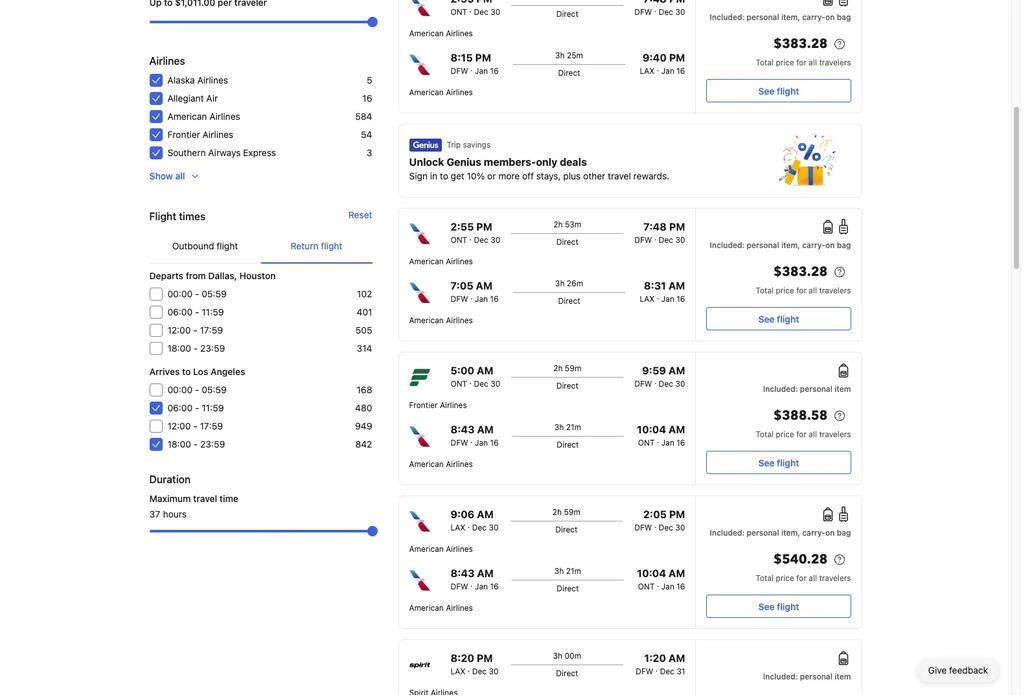 Task type: locate. For each thing, give the bounding box(es) containing it.
am
[[476, 280, 493, 292], [669, 280, 685, 292], [477, 365, 494, 377], [669, 365, 685, 377], [477, 424, 494, 436], [669, 424, 685, 436], [477, 509, 494, 520], [477, 568, 494, 579], [669, 568, 685, 579], [669, 653, 685, 664]]

0 vertical spatial 3h 21m
[[555, 423, 581, 432]]

american airlines up 7:05
[[409, 257, 473, 266]]

2 8:43 am dfw . jan 16 from the top
[[451, 568, 499, 592]]

0 vertical spatial 2h
[[554, 220, 563, 229]]

pm right 8:20
[[477, 653, 493, 664]]

unlock genius members-only deals sign in to get 10% or more off stays, plus other travel rewards.
[[409, 156, 670, 181]]

10:04 am ont . jan 16 down 2:05 pm dfw . dec 30
[[637, 568, 685, 592]]

1 $383.28 from the top
[[774, 35, 828, 53]]

lax inside 8:31 am lax . jan 16
[[640, 294, 655, 304]]

dec down 7:48
[[659, 235, 673, 245]]

8:43 am dfw . jan 16 down the 5:00 am ont . dec 30
[[451, 424, 499, 448]]

2 00:00 from the top
[[168, 384, 193, 395]]

see flight button for 2:05 pm
[[707, 595, 851, 618]]

9:59 am dfw . dec 30
[[635, 365, 685, 389]]

frontier up southern
[[168, 129, 200, 140]]

0 vertical spatial carry-
[[803, 12, 826, 22]]

3 carry- from the top
[[803, 528, 826, 538]]

2 17:59 from the top
[[200, 421, 223, 432]]

2 bag from the top
[[837, 240, 851, 250]]

pm right 2:55
[[477, 221, 493, 233]]

carry- for 9:40 pm
[[803, 12, 826, 22]]

1 vertical spatial 2h 59m
[[553, 508, 581, 517]]

30 inside "7:48 pm dfw . dec 30"
[[676, 235, 685, 245]]

arrives to los angeles
[[149, 366, 245, 377]]

frontier airlines down 5:00
[[409, 401, 467, 410]]

2 vertical spatial included: personal item, carry-on bag
[[710, 528, 851, 538]]

lax inside 8:20 pm lax . dec 30
[[451, 667, 466, 677]]

1 21m from the top
[[566, 423, 581, 432]]

21m for $540.28
[[566, 567, 581, 576]]

frontier right 480
[[409, 401, 438, 410]]

3 see flight button from the top
[[707, 451, 851, 474]]

dec down 5:00
[[474, 379, 489, 389]]

2 10:04 from the top
[[637, 568, 666, 579]]

see flight button
[[707, 79, 851, 102], [707, 307, 851, 331], [707, 451, 851, 474], [707, 595, 851, 618]]

1 $383.28 region from the top
[[707, 34, 851, 57]]

. inside 8:15 pm dfw . jan 16
[[471, 64, 473, 73]]

10:04 am ont . jan 16 for $540.28
[[637, 568, 685, 592]]

return flight
[[291, 240, 342, 251]]

10:04 am ont . jan 16 for $388.58
[[637, 424, 685, 448]]

12:00 for arrives
[[168, 421, 191, 432]]

off
[[522, 170, 534, 181]]

total price for all travelers for 2:05 pm
[[756, 574, 851, 583]]

10:04 am ont . jan 16 down 9:59 am dfw . dec 30
[[637, 424, 685, 448]]

airlines down 5:00
[[440, 401, 467, 410]]

1 carry- from the top
[[803, 12, 826, 22]]

- for 505
[[193, 325, 198, 336]]

. inside 9:59 am dfw . dec 30
[[655, 377, 657, 386]]

2 vertical spatial carry-
[[803, 528, 826, 538]]

00:00 down arrives
[[168, 384, 193, 395]]

dfw inside 8:15 pm dfw . jan 16
[[451, 66, 468, 76]]

- for 102
[[195, 288, 199, 299]]

17:59
[[200, 325, 223, 336], [200, 421, 223, 432]]

2:05 pm dfw . dec 30
[[635, 509, 685, 533]]

pm right 7:48
[[669, 221, 685, 233]]

am inside 8:31 am lax . jan 16
[[669, 280, 685, 292]]

0 vertical spatial 00:00 - 05:59
[[168, 288, 227, 299]]

pm right 9:40
[[669, 52, 685, 64]]

3h for 9:06 am
[[555, 567, 564, 576]]

2 18:00 - 23:59 from the top
[[168, 439, 225, 450]]

4 see flight from the top
[[759, 601, 800, 612]]

17:59 up "los" at the left bottom of page
[[200, 325, 223, 336]]

1 05:59 from the top
[[202, 288, 227, 299]]

0 vertical spatial 10:04 am ont . jan 16
[[637, 424, 685, 448]]

dec inside 9:06 am lax . dec 30
[[472, 523, 487, 533]]

1 vertical spatial frontier
[[409, 401, 438, 410]]

30 inside 2:55 pm ont . dec 30
[[491, 235, 501, 245]]

1 horizontal spatial travel
[[608, 170, 631, 181]]

1 18:00 from the top
[[168, 343, 191, 354]]

8:43 down 9:06 am lax . dec 30
[[451, 568, 475, 579]]

2 see flight button from the top
[[707, 307, 851, 331]]

12:00 up arrives
[[168, 325, 191, 336]]

3h for 5:00 am
[[555, 423, 564, 432]]

pm right 2:05
[[669, 509, 685, 520]]

1 vertical spatial 2h
[[554, 364, 563, 373]]

8:43 am dfw . jan 16
[[451, 424, 499, 448], [451, 568, 499, 592]]

00:00 - 05:59
[[168, 288, 227, 299], [168, 384, 227, 395]]

1 horizontal spatial frontier airlines
[[409, 401, 467, 410]]

1 vertical spatial 00:00
[[168, 384, 193, 395]]

2 06:00 - 11:59 from the top
[[168, 403, 224, 414]]

59m for $540.28
[[564, 508, 581, 517]]

1 horizontal spatial to
[[440, 170, 448, 181]]

2 see flight from the top
[[759, 313, 800, 324]]

0 vertical spatial $383.28 region
[[707, 34, 851, 57]]

all
[[809, 58, 817, 67], [175, 170, 185, 181], [809, 286, 817, 296], [809, 430, 817, 439], [809, 574, 817, 583]]

personal for 7:48 pm
[[747, 240, 780, 250]]

30 inside 2:05 pm dfw . dec 30
[[676, 523, 685, 533]]

lax for 9:06 am
[[451, 523, 466, 533]]

lax down 8:31
[[640, 294, 655, 304]]

flight
[[149, 211, 176, 222]]

7:48
[[644, 221, 667, 233]]

lax for 8:20 pm
[[451, 667, 466, 677]]

10:04
[[637, 424, 666, 436], [637, 568, 666, 579]]

travel inside the "maximum travel time 37 hours"
[[193, 493, 217, 504]]

dec up "7:05 am dfw . jan 16"
[[474, 235, 489, 245]]

1 11:59 from the top
[[202, 307, 224, 318]]

dfw inside 2:05 pm dfw . dec 30
[[635, 523, 652, 533]]

$388.58 region
[[707, 406, 851, 429]]

stays,
[[537, 170, 561, 181]]

11:59 for dallas,
[[202, 307, 224, 318]]

2 12:00 - 17:59 from the top
[[168, 421, 223, 432]]

3h
[[555, 51, 565, 60], [555, 279, 565, 288], [555, 423, 564, 432], [555, 567, 564, 576], [553, 651, 563, 661]]

584
[[355, 111, 372, 122]]

1 item, from the top
[[782, 12, 801, 22]]

06:00 - 11:59 for to
[[168, 403, 224, 414]]

item,
[[782, 12, 801, 22], [782, 240, 801, 250], [782, 528, 801, 538]]

4 see from the top
[[759, 601, 775, 612]]

2 vertical spatial item,
[[782, 528, 801, 538]]

0 vertical spatial 12:00
[[168, 325, 191, 336]]

genius image
[[779, 135, 836, 187], [409, 139, 442, 152], [409, 139, 442, 152]]

. inside "7:48 pm dfw . dec 30"
[[655, 233, 657, 242]]

dfw inside "7:48 pm dfw . dec 30"
[[635, 235, 652, 245]]

lax down 9:40
[[640, 66, 655, 76]]

1 vertical spatial 18:00 - 23:59
[[168, 439, 225, 450]]

2h 59m for $388.58
[[554, 364, 582, 373]]

1 vertical spatial 11:59
[[202, 403, 224, 414]]

11:59 down "los" at the left bottom of page
[[202, 403, 224, 414]]

23:59 up "los" at the left bottom of page
[[200, 343, 225, 354]]

2h for $383.28
[[554, 220, 563, 229]]

2 travelers from the top
[[820, 286, 851, 296]]

show all
[[149, 170, 185, 181]]

0 vertical spatial 06:00 - 11:59
[[168, 307, 224, 318]]

am right 9:06
[[477, 509, 494, 520]]

2 06:00 from the top
[[168, 403, 193, 414]]

2 total from the top
[[756, 286, 774, 296]]

angeles
[[211, 366, 245, 377]]

3 for from the top
[[797, 430, 807, 439]]

0 vertical spatial included: personal item, carry-on bag
[[710, 12, 851, 22]]

4 travelers from the top
[[820, 574, 851, 583]]

1 vertical spatial 17:59
[[200, 421, 223, 432]]

ont inside ont . dec 30
[[451, 7, 467, 17]]

4 total price for all travelers from the top
[[756, 574, 851, 583]]

30 inside 9:06 am lax . dec 30
[[489, 523, 499, 533]]

on for 8:31 am
[[826, 240, 835, 250]]

4 total from the top
[[756, 574, 774, 583]]

1 vertical spatial 06:00
[[168, 403, 193, 414]]

0 vertical spatial 8:43
[[451, 424, 475, 436]]

0 vertical spatial 12:00 - 17:59
[[168, 325, 223, 336]]

1 vertical spatial 06:00 - 11:59
[[168, 403, 224, 414]]

travel left "time"
[[193, 493, 217, 504]]

american airlines up 8:20
[[409, 603, 473, 613]]

0 vertical spatial included: personal item
[[763, 384, 851, 394]]

2 vertical spatial 2h
[[553, 508, 562, 517]]

jan
[[475, 66, 488, 76], [662, 66, 675, 76], [475, 294, 488, 304], [662, 294, 675, 304], [475, 438, 488, 448], [662, 438, 675, 448], [475, 582, 488, 592], [662, 582, 675, 592]]

lax
[[640, 66, 655, 76], [640, 294, 655, 304], [451, 523, 466, 533], [451, 667, 466, 677]]

1 vertical spatial item,
[[782, 240, 801, 250]]

1 vertical spatial 12:00 - 17:59
[[168, 421, 223, 432]]

all inside button
[[175, 170, 185, 181]]

1 vertical spatial 00:00 - 05:59
[[168, 384, 227, 395]]

lax inside 9:06 am lax . dec 30
[[451, 523, 466, 533]]

23:59 up "time"
[[200, 439, 225, 450]]

2 item, from the top
[[782, 240, 801, 250]]

18:00 - 23:59 up arrives to los angeles
[[168, 343, 225, 354]]

05:59 for dallas,
[[202, 288, 227, 299]]

1 vertical spatial 10:04 am ont . jan 16
[[637, 568, 685, 592]]

06:00 - 11:59 down arrives to los angeles
[[168, 403, 224, 414]]

30 for 9:06 am
[[489, 523, 499, 533]]

30 for 9:59 am
[[676, 379, 685, 389]]

2 11:59 from the top
[[202, 403, 224, 414]]

12:00 up 'duration'
[[168, 421, 191, 432]]

18:00 for arrives
[[168, 439, 191, 450]]

0 vertical spatial to
[[440, 170, 448, 181]]

2 for from the top
[[797, 286, 807, 296]]

2 05:59 from the top
[[202, 384, 227, 395]]

1 vertical spatial on
[[826, 240, 835, 250]]

1 8:43 from the top
[[451, 424, 475, 436]]

1 included: personal item from the top
[[763, 384, 851, 394]]

dfw inside dfw . dec 30
[[635, 7, 652, 17]]

18:00 up arrives
[[168, 343, 191, 354]]

2h for $540.28
[[553, 508, 562, 517]]

30 inside dfw . dec 30
[[676, 7, 685, 17]]

bag for 8:31 am
[[837, 240, 851, 250]]

1 17:59 from the top
[[200, 325, 223, 336]]

0 vertical spatial 21m
[[566, 423, 581, 432]]

am right 8:31
[[669, 280, 685, 292]]

1 vertical spatial carry-
[[803, 240, 826, 250]]

see flight button for 7:48 pm
[[707, 307, 851, 331]]

pm
[[475, 52, 491, 64], [669, 52, 685, 64], [477, 221, 493, 233], [669, 221, 685, 233], [669, 509, 685, 520], [477, 653, 493, 664]]

0 vertical spatial 11:59
[[202, 307, 224, 318]]

american airlines up 8:15
[[409, 29, 473, 38]]

05:59
[[202, 288, 227, 299], [202, 384, 227, 395]]

1 vertical spatial to
[[182, 366, 191, 377]]

to right in
[[440, 170, 448, 181]]

1 vertical spatial 18:00
[[168, 439, 191, 450]]

pm for 2:05 pm
[[669, 509, 685, 520]]

see flight
[[759, 85, 800, 96], [759, 313, 800, 324], [759, 457, 800, 468], [759, 601, 800, 612]]

dec up 8:15 pm dfw . jan 16
[[474, 7, 489, 17]]

10:04 am ont . jan 16
[[637, 424, 685, 448], [637, 568, 685, 592]]

to
[[440, 170, 448, 181], [182, 366, 191, 377]]

3 price from the top
[[776, 430, 795, 439]]

12:00 - 17:59 up arrives to los angeles
[[168, 325, 223, 336]]

06:00 - 11:59 down "from"
[[168, 307, 224, 318]]

airlines up alaska
[[149, 55, 185, 67]]

1 vertical spatial included: personal item
[[763, 672, 851, 682]]

1 vertical spatial 8:43
[[451, 568, 475, 579]]

2 21m from the top
[[566, 567, 581, 576]]

8:43 down the 5:00 am ont . dec 30
[[451, 424, 475, 436]]

0 vertical spatial 05:59
[[202, 288, 227, 299]]

06:00 - 11:59
[[168, 307, 224, 318], [168, 403, 224, 414]]

0 horizontal spatial frontier
[[168, 129, 200, 140]]

price for 7:48 pm
[[776, 286, 795, 296]]

1 00:00 from the top
[[168, 288, 193, 299]]

1 10:04 from the top
[[637, 424, 666, 436]]

see flight for 9:59 am
[[759, 457, 800, 468]]

carry-
[[803, 12, 826, 22], [803, 240, 826, 250], [803, 528, 826, 538]]

pm for 8:20 pm
[[477, 653, 493, 664]]

1 8:43 am dfw . jan 16 from the top
[[451, 424, 499, 448]]

05:59 down "los" at the left bottom of page
[[202, 384, 227, 395]]

4 for from the top
[[797, 574, 807, 583]]

- for 314
[[194, 343, 198, 354]]

12:00 - 17:59 down arrives to los angeles
[[168, 421, 223, 432]]

5
[[367, 75, 372, 86]]

jan inside "7:05 am dfw . jan 16"
[[475, 294, 488, 304]]

3 total price for all travelers from the top
[[756, 430, 851, 439]]

1 vertical spatial 10:04
[[637, 568, 666, 579]]

dec inside 8:20 pm lax . dec 30
[[472, 667, 487, 677]]

2 carry- from the top
[[803, 240, 826, 250]]

total for 2:05 pm
[[756, 574, 774, 583]]

17:59 for los
[[200, 421, 223, 432]]

06:00 down departs
[[168, 307, 193, 318]]

18:00 - 23:59 up 'duration'
[[168, 439, 225, 450]]

480
[[355, 403, 372, 414]]

2 see from the top
[[759, 313, 775, 324]]

am inside 1:20 am dfw . dec 31
[[669, 653, 685, 664]]

0 vertical spatial on
[[826, 12, 835, 22]]

0 vertical spatial $383.28
[[774, 35, 828, 53]]

dec inside 9:59 am dfw . dec 30
[[659, 379, 673, 389]]

0 vertical spatial travel
[[608, 170, 631, 181]]

4 see flight button from the top
[[707, 595, 851, 618]]

am up "31"
[[669, 653, 685, 664]]

0 vertical spatial 2h 59m
[[554, 364, 582, 373]]

1 12:00 from the top
[[168, 325, 191, 336]]

0 vertical spatial 23:59
[[200, 343, 225, 354]]

dec inside the 5:00 am ont . dec 30
[[474, 379, 489, 389]]

pm inside 9:40 pm lax . jan 16
[[669, 52, 685, 64]]

0 vertical spatial item,
[[782, 12, 801, 22]]

am right the 9:59
[[669, 365, 685, 377]]

plus
[[563, 170, 581, 181]]

pm right 8:15
[[475, 52, 491, 64]]

2 on from the top
[[826, 240, 835, 250]]

to left "los" at the left bottom of page
[[182, 366, 191, 377]]

23:59
[[200, 343, 225, 354], [200, 439, 225, 450]]

included: personal item
[[763, 384, 851, 394], [763, 672, 851, 682]]

0 vertical spatial bag
[[837, 12, 851, 22]]

dec down 2:05
[[659, 523, 673, 533]]

airways
[[208, 147, 241, 158]]

2 00:00 - 05:59 from the top
[[168, 384, 227, 395]]

1 item from the top
[[835, 384, 851, 394]]

2h for $388.58
[[554, 364, 563, 373]]

. inside "7:05 am dfw . jan 16"
[[471, 292, 473, 301]]

dec inside "7:48 pm dfw . dec 30"
[[659, 235, 673, 245]]

1 vertical spatial 23:59
[[200, 439, 225, 450]]

give
[[929, 665, 947, 676]]

american
[[409, 29, 444, 38], [409, 88, 444, 97], [168, 111, 207, 122], [409, 257, 444, 266], [409, 316, 444, 325], [409, 460, 444, 469], [409, 544, 444, 554], [409, 603, 444, 613]]

1 bag from the top
[[837, 12, 851, 22]]

2 vertical spatial on
[[826, 528, 835, 538]]

am down 9:59 am dfw . dec 30
[[669, 424, 685, 436]]

dec for 9:06
[[472, 523, 487, 533]]

18:00 up 'duration'
[[168, 439, 191, 450]]

2 item from the top
[[835, 672, 851, 682]]

dec down the 9:59
[[659, 379, 673, 389]]

0 vertical spatial item
[[835, 384, 851, 394]]

tab list
[[149, 229, 372, 264]]

am down 9:06 am lax . dec 30
[[477, 568, 494, 579]]

0 vertical spatial 17:59
[[200, 325, 223, 336]]

airlines up the southern airways express
[[203, 129, 233, 140]]

dfw inside 9:59 am dfw . dec 30
[[635, 379, 652, 389]]

1 vertical spatial travel
[[193, 493, 217, 504]]

10:04 down 9:59 am dfw . dec 30
[[637, 424, 666, 436]]

pm inside 8:20 pm lax . dec 30
[[477, 653, 493, 664]]

8:31 am lax . jan 16
[[640, 280, 685, 304]]

lax down 8:20
[[451, 667, 466, 677]]

1 vertical spatial 12:00
[[168, 421, 191, 432]]

houston
[[240, 270, 276, 281]]

1:20
[[644, 653, 666, 664]]

included: personal item, carry-on bag
[[710, 12, 851, 22], [710, 240, 851, 250], [710, 528, 851, 538]]

3h 25m
[[555, 51, 583, 60]]

0 vertical spatial 06:00
[[168, 307, 193, 318]]

30 inside 9:59 am dfw . dec 30
[[676, 379, 685, 389]]

59m
[[565, 364, 582, 373], [564, 508, 581, 517]]

1 12:00 - 17:59 from the top
[[168, 325, 223, 336]]

- for 401
[[195, 307, 199, 318]]

1 vertical spatial 21m
[[566, 567, 581, 576]]

dec left "31"
[[660, 667, 675, 677]]

flight for return flight button
[[321, 240, 342, 251]]

dfw . dec 30
[[635, 5, 685, 17]]

3 see flight from the top
[[759, 457, 800, 468]]

1 10:04 am ont . jan 16 from the top
[[637, 424, 685, 448]]

16 inside 8:15 pm dfw . jan 16
[[490, 66, 499, 76]]

alaska
[[168, 75, 195, 86]]

0 vertical spatial 59m
[[565, 364, 582, 373]]

included:
[[710, 12, 745, 22], [710, 240, 745, 250], [763, 384, 798, 394], [710, 528, 745, 538], [763, 672, 798, 682]]

1 vertical spatial 59m
[[564, 508, 581, 517]]

pm inside 8:15 pm dfw . jan 16
[[475, 52, 491, 64]]

3h 21m
[[555, 423, 581, 432], [555, 567, 581, 576]]

am inside the 5:00 am ont . dec 30
[[477, 365, 494, 377]]

30 inside 8:20 pm lax . dec 30
[[489, 667, 499, 677]]

2 vertical spatial bag
[[837, 528, 851, 538]]

59m for $388.58
[[565, 364, 582, 373]]

arrives
[[149, 366, 180, 377]]

1 3h 21m from the top
[[555, 423, 581, 432]]

am right 7:05
[[476, 280, 493, 292]]

0 vertical spatial frontier
[[168, 129, 200, 140]]

$388.58
[[774, 407, 828, 425]]

airlines down 8:15 pm dfw . jan 16
[[446, 88, 473, 97]]

2 included: personal item, carry-on bag from the top
[[710, 240, 851, 250]]

00:00 - 05:59 down "from"
[[168, 288, 227, 299]]

16 inside 8:31 am lax . jan 16
[[677, 294, 685, 304]]

3 included: personal item, carry-on bag from the top
[[710, 528, 851, 538]]

2 18:00 from the top
[[168, 439, 191, 450]]

00:00 for arrives
[[168, 384, 193, 395]]

10:04 down 2:05 pm dfw . dec 30
[[637, 568, 666, 579]]

1 23:59 from the top
[[200, 343, 225, 354]]

direct
[[557, 9, 579, 19], [558, 68, 581, 78], [557, 237, 579, 247], [558, 296, 581, 306], [557, 381, 579, 391], [557, 440, 579, 450], [556, 525, 578, 535], [557, 584, 579, 594], [556, 669, 578, 679]]

dec down 8:20
[[472, 667, 487, 677]]

8:15 pm dfw . jan 16
[[451, 52, 499, 76]]

total price for all travelers
[[756, 58, 851, 67], [756, 286, 851, 296], [756, 430, 851, 439], [756, 574, 851, 583]]

1 vertical spatial included: personal item, carry-on bag
[[710, 240, 851, 250]]

- for 842
[[194, 439, 198, 450]]

all for 7:48 pm
[[809, 286, 817, 296]]

frontier airlines up southern
[[168, 129, 233, 140]]

dec for 1:20
[[660, 667, 675, 677]]

3 bag from the top
[[837, 528, 851, 538]]

30 for 5:00 am
[[491, 379, 501, 389]]

hours
[[163, 509, 187, 520]]

00:00 - 05:59 down arrives to los angeles
[[168, 384, 227, 395]]

3 on from the top
[[826, 528, 835, 538]]

dec
[[474, 7, 489, 17], [659, 7, 673, 17], [474, 235, 489, 245], [659, 235, 673, 245], [474, 379, 489, 389], [659, 379, 673, 389], [472, 523, 487, 533], [659, 523, 673, 533], [472, 667, 487, 677], [660, 667, 675, 677]]

dec up 9:40
[[659, 7, 673, 17]]

dec inside 2:55 pm ont . dec 30
[[474, 235, 489, 245]]

bag for 10:04 am
[[837, 528, 851, 538]]

. inside 1:20 am dfw . dec 31
[[656, 664, 658, 674]]

11:59 down departs from dallas, houston in the top of the page
[[202, 307, 224, 318]]

pm inside "7:48 pm dfw . dec 30"
[[669, 221, 685, 233]]

23:59 for dallas,
[[200, 343, 225, 354]]

travelers for 2:05 pm
[[820, 574, 851, 583]]

1 horizontal spatial frontier
[[409, 401, 438, 410]]

see flight button for 9:59 am
[[707, 451, 851, 474]]

2 10:04 am ont . jan 16 from the top
[[637, 568, 685, 592]]

4 price from the top
[[776, 574, 795, 583]]

bag
[[837, 12, 851, 22], [837, 240, 851, 250], [837, 528, 851, 538]]

2 price from the top
[[776, 286, 795, 296]]

05:59 down departs from dallas, houston in the top of the page
[[202, 288, 227, 299]]

0 vertical spatial 18:00 - 23:59
[[168, 343, 225, 354]]

lax inside 9:40 pm lax . jan 16
[[640, 66, 655, 76]]

pm for 7:48 pm
[[669, 221, 685, 233]]

10:04 for $388.58
[[637, 424, 666, 436]]

842
[[356, 439, 372, 450]]

included: for 9:59 am
[[763, 384, 798, 394]]

2 23:59 from the top
[[200, 439, 225, 450]]

1 00:00 - 05:59 from the top
[[168, 288, 227, 299]]

8:43
[[451, 424, 475, 436], [451, 568, 475, 579]]

american airlines down 7:05
[[409, 316, 473, 325]]

dec for 2:05
[[659, 523, 673, 533]]

102
[[357, 288, 372, 299]]

travel right other
[[608, 170, 631, 181]]

21m
[[566, 423, 581, 432], [566, 567, 581, 576]]

on for 10:04 am
[[826, 528, 835, 538]]

see flight for 7:48 pm
[[759, 313, 800, 324]]

1 vertical spatial 05:59
[[202, 384, 227, 395]]

1 travelers from the top
[[820, 58, 851, 67]]

airlines up 8:15
[[446, 29, 473, 38]]

1 06:00 - 11:59 from the top
[[168, 307, 224, 318]]

1 included: personal item, carry-on bag from the top
[[710, 12, 851, 22]]

for
[[797, 58, 807, 67], [797, 286, 807, 296], [797, 430, 807, 439], [797, 574, 807, 583]]

30 for 2:55 pm
[[491, 235, 501, 245]]

$383.28 region
[[707, 34, 851, 57], [707, 262, 851, 285]]

2 $383.28 region from the top
[[707, 262, 851, 285]]

travel inside unlock genius members-only deals sign in to get 10% or more off stays, plus other travel rewards.
[[608, 170, 631, 181]]

. inside dfw . dec 30
[[655, 5, 657, 14]]

31
[[677, 667, 685, 677]]

3 see from the top
[[759, 457, 775, 468]]

0 vertical spatial 10:04
[[637, 424, 666, 436]]

30 inside the 5:00 am ont . dec 30
[[491, 379, 501, 389]]

flight for 9:59 am 'see flight' button
[[777, 457, 800, 468]]

1 18:00 - 23:59 from the top
[[168, 343, 225, 354]]

dec inside dfw . dec 30
[[659, 7, 673, 17]]

06:00 down arrives
[[168, 403, 193, 414]]

1 vertical spatial 8:43 am dfw . jan 16
[[451, 568, 499, 592]]

dec down 9:06
[[472, 523, 487, 533]]

30
[[491, 7, 501, 17], [676, 7, 685, 17], [491, 235, 501, 245], [676, 235, 685, 245], [491, 379, 501, 389], [676, 379, 685, 389], [489, 523, 499, 533], [676, 523, 685, 533], [489, 667, 499, 677]]

1 06:00 from the top
[[168, 307, 193, 318]]

dec inside 1:20 am dfw . dec 31
[[660, 667, 675, 677]]

30 inside ont . dec 30
[[491, 7, 501, 17]]

06:00 - 11:59 for from
[[168, 307, 224, 318]]

12:00 - 17:59 for to
[[168, 421, 223, 432]]

0 vertical spatial 18:00
[[168, 343, 191, 354]]

505
[[356, 325, 372, 336]]

0 vertical spatial frontier airlines
[[168, 129, 233, 140]]

1 vertical spatial 3h 21m
[[555, 567, 581, 576]]

lax down 9:06
[[451, 523, 466, 533]]

00:00 down departs
[[168, 288, 193, 299]]

american airlines down 8:15
[[409, 88, 473, 97]]

0 vertical spatial 00:00
[[168, 288, 193, 299]]

18:00 - 23:59 for from
[[168, 343, 225, 354]]

$383.28 region for am
[[707, 262, 851, 285]]

travelers
[[820, 58, 851, 67], [820, 286, 851, 296], [820, 430, 851, 439], [820, 574, 851, 583]]

1 vertical spatial bag
[[837, 240, 851, 250]]

0 vertical spatial 8:43 am dfw . jan 16
[[451, 424, 499, 448]]

. inside 8:31 am lax . jan 16
[[657, 292, 659, 301]]

00:00
[[168, 288, 193, 299], [168, 384, 193, 395]]

17:59 down "los" at the left bottom of page
[[200, 421, 223, 432]]

2 3h 21m from the top
[[555, 567, 581, 576]]

1 vertical spatial $383.28
[[774, 263, 828, 281]]

3 travelers from the top
[[820, 430, 851, 439]]

flight for 'see flight' button corresponding to 2:05 pm
[[777, 601, 800, 612]]

8:43 am dfw . jan 16 down 9:06 am lax . dec 30
[[451, 568, 499, 592]]

2 total price for all travelers from the top
[[756, 286, 851, 296]]

am right 5:00
[[477, 365, 494, 377]]

2 $383.28 from the top
[[774, 263, 828, 281]]

airlines down 9:06 am lax . dec 30
[[446, 544, 473, 554]]

dec for 2:55
[[474, 235, 489, 245]]

1 vertical spatial $383.28 region
[[707, 262, 851, 285]]

05:59 for los
[[202, 384, 227, 395]]

total price for all travelers for 7:48 pm
[[756, 286, 851, 296]]

pm inside 2:05 pm dfw . dec 30
[[669, 509, 685, 520]]

airlines
[[446, 29, 473, 38], [149, 55, 185, 67], [197, 75, 228, 86], [446, 88, 473, 97], [209, 111, 240, 122], [203, 129, 233, 140], [446, 257, 473, 266], [446, 316, 473, 325], [440, 401, 467, 410], [446, 460, 473, 469], [446, 544, 473, 554], [446, 603, 473, 613]]

more
[[499, 170, 520, 181]]

3 total from the top
[[756, 430, 774, 439]]

0 horizontal spatial travel
[[193, 493, 217, 504]]

- for 949
[[193, 421, 198, 432]]

1 on from the top
[[826, 12, 835, 22]]

1 vertical spatial item
[[835, 672, 851, 682]]

dec inside 2:05 pm dfw . dec 30
[[659, 523, 673, 533]]

pm inside 2:55 pm ont . dec 30
[[477, 221, 493, 233]]

16
[[490, 66, 499, 76], [677, 66, 685, 76], [363, 93, 372, 104], [490, 294, 499, 304], [677, 294, 685, 304], [490, 438, 499, 448], [677, 438, 685, 448], [490, 582, 499, 592], [677, 582, 685, 592]]

2 8:43 from the top
[[451, 568, 475, 579]]

2 12:00 from the top
[[168, 421, 191, 432]]

3 item, from the top
[[782, 528, 801, 538]]

see for 9:59 am
[[759, 457, 775, 468]]

see for 7:48 pm
[[759, 313, 775, 324]]

unlock
[[409, 156, 444, 168]]

2:05
[[644, 509, 667, 520]]



Task type: vqa. For each thing, say whether or not it's contained in the screenshot.


Task type: describe. For each thing, give the bounding box(es) containing it.
all for 2:05 pm
[[809, 574, 817, 583]]

jan inside 8:31 am lax . jan 16
[[662, 294, 675, 304]]

trip savings
[[447, 140, 491, 150]]

included: personal item, carry-on bag for 9:40 pm
[[710, 12, 851, 22]]

9:06 am lax . dec 30
[[451, 509, 499, 533]]

8:20
[[451, 653, 475, 664]]

1 total from the top
[[756, 58, 774, 67]]

ont inside the 5:00 am ont . dec 30
[[451, 379, 467, 389]]

. inside the 5:00 am ont . dec 30
[[470, 377, 472, 386]]

give feedback
[[929, 665, 988, 676]]

9:59
[[643, 365, 666, 377]]

return flight button
[[261, 229, 372, 263]]

8:31
[[644, 280, 666, 292]]

american airlines up 9:06
[[409, 460, 473, 469]]

reset button
[[349, 209, 372, 222]]

give feedback button
[[918, 659, 999, 683]]

flight for 4th 'see flight' button from the bottom
[[777, 85, 800, 96]]

travelers for 7:48 pm
[[820, 286, 851, 296]]

00:00 - 05:59 for from
[[168, 288, 227, 299]]

sign
[[409, 170, 428, 181]]

dec for 8:20
[[472, 667, 487, 677]]

. inside ont . dec 30
[[470, 5, 472, 14]]

7:05
[[451, 280, 474, 292]]

$383.28 region for pm
[[707, 34, 851, 57]]

maximum travel time 37 hours
[[149, 493, 238, 520]]

2h 53m
[[554, 220, 582, 229]]

54
[[361, 129, 372, 140]]

tab list containing outbound flight
[[149, 229, 372, 264]]

dfw inside 1:20 am dfw . dec 31
[[636, 667, 654, 677]]

17:59 for dallas,
[[200, 325, 223, 336]]

am down 2:05 pm dfw . dec 30
[[669, 568, 685, 579]]

return
[[291, 240, 319, 251]]

american airlines down the air
[[168, 111, 240, 122]]

carry- for 8:31 am
[[803, 240, 826, 250]]

pm for 8:15 pm
[[475, 52, 491, 64]]

or
[[488, 170, 496, 181]]

outbound
[[172, 240, 214, 251]]

allegiant
[[168, 93, 204, 104]]

. inside 9:40 pm lax . jan 16
[[657, 64, 659, 73]]

2:55 pm ont . dec 30
[[451, 221, 501, 245]]

5:00
[[451, 365, 475, 377]]

1 see from the top
[[759, 85, 775, 96]]

ont inside 2:55 pm ont . dec 30
[[451, 235, 467, 245]]

168
[[357, 384, 372, 395]]

dec for 5:00
[[474, 379, 489, 389]]

10%
[[467, 170, 485, 181]]

total price for all travelers for 9:59 am
[[756, 430, 851, 439]]

alaska airlines
[[168, 75, 228, 86]]

departs from dallas, houston
[[149, 270, 276, 281]]

26m
[[567, 279, 583, 288]]

to inside unlock genius members-only deals sign in to get 10% or more off stays, plus other travel rewards.
[[440, 170, 448, 181]]

price for 9:59 am
[[776, 430, 795, 439]]

genius
[[447, 156, 482, 168]]

16 inside "7:05 am dfw . jan 16"
[[490, 294, 499, 304]]

am inside "7:05 am dfw . jan 16"
[[476, 280, 493, 292]]

12:00 for departs
[[168, 325, 191, 336]]

7:05 am dfw . jan 16
[[451, 280, 499, 304]]

18:00 for departs
[[168, 343, 191, 354]]

7:48 pm dfw . dec 30
[[635, 221, 685, 245]]

1 see flight from the top
[[759, 85, 800, 96]]

airlines down the air
[[209, 111, 240, 122]]

included: personal item, carry-on bag for 10:04 am
[[710, 528, 851, 538]]

30 for 7:48 pm
[[676, 235, 685, 245]]

$383.28 for 9:40 pm
[[774, 35, 828, 53]]

los
[[193, 366, 208, 377]]

outbound flight button
[[149, 229, 261, 263]]

pm for 9:40 pm
[[669, 52, 685, 64]]

10:04 for $540.28
[[637, 568, 666, 579]]

southern
[[168, 147, 206, 158]]

00:00 for departs
[[168, 288, 193, 299]]

18:00 - 23:59 for to
[[168, 439, 225, 450]]

times
[[179, 211, 206, 222]]

21m for $388.58
[[566, 423, 581, 432]]

$383.28 for 8:31 am
[[774, 263, 828, 281]]

dallas,
[[208, 270, 237, 281]]

total for 9:59 am
[[756, 430, 774, 439]]

express
[[243, 147, 276, 158]]

flight for outbound flight button at the top of page
[[217, 240, 238, 251]]

$540.28 region
[[707, 550, 851, 573]]

8:43 for $388.58
[[451, 424, 475, 436]]

. inside 2:05 pm dfw . dec 30
[[655, 520, 657, 530]]

1 total price for all travelers from the top
[[756, 58, 851, 67]]

other
[[583, 170, 606, 181]]

outbound flight
[[172, 240, 238, 251]]

. inside 2:55 pm ont . dec 30
[[470, 233, 472, 242]]

06:00 for departs
[[168, 307, 193, 318]]

travelers for 9:59 am
[[820, 430, 851, 439]]

53m
[[565, 220, 582, 229]]

23:59 for los
[[200, 439, 225, 450]]

lax for 8:31 am
[[640, 294, 655, 304]]

included: personal item, carry-on bag for 8:31 am
[[710, 240, 851, 250]]

0 horizontal spatial to
[[182, 366, 191, 377]]

lax for 9:40 pm
[[640, 66, 655, 76]]

rewards.
[[634, 170, 670, 181]]

dec inside ont . dec 30
[[474, 7, 489, 17]]

flight for 'see flight' button corresponding to 7:48 pm
[[777, 313, 800, 324]]

item, for 9:40 pm
[[782, 12, 801, 22]]

airlines down "7:05 am dfw . jan 16"
[[446, 316, 473, 325]]

30 for 2:05 pm
[[676, 523, 685, 533]]

ont . dec 30
[[451, 5, 501, 17]]

item, for 10:04 am
[[782, 528, 801, 538]]

for for 2:05 pm
[[797, 574, 807, 583]]

dec for 9:59
[[659, 379, 673, 389]]

37
[[149, 509, 161, 520]]

airlines up 8:20
[[446, 603, 473, 613]]

am inside 9:06 am lax . dec 30
[[477, 509, 494, 520]]

maximum
[[149, 493, 191, 504]]

3
[[367, 147, 372, 158]]

price for 2:05 pm
[[776, 574, 795, 583]]

american airlines down 9:06
[[409, 544, 473, 554]]

3h 00m
[[553, 651, 582, 661]]

see for 2:05 pm
[[759, 601, 775, 612]]

departs
[[149, 270, 183, 281]]

8:15
[[451, 52, 473, 64]]

8:20 pm lax . dec 30
[[451, 653, 499, 677]]

1 for from the top
[[797, 58, 807, 67]]

30 for 8:20 pm
[[489, 667, 499, 677]]

2:55
[[451, 221, 474, 233]]

8:43 am dfw . jan 16 for $388.58
[[451, 424, 499, 448]]

. inside 9:06 am lax . dec 30
[[468, 520, 470, 530]]

item, for 8:31 am
[[782, 240, 801, 250]]

5:00 am ont . dec 30
[[451, 365, 501, 389]]

airlines up 9:06
[[446, 460, 473, 469]]

dfw inside "7:05 am dfw . jan 16"
[[451, 294, 468, 304]]

am inside 9:59 am dfw . dec 30
[[669, 365, 685, 377]]

personal for 9:59 am
[[800, 384, 833, 394]]

3h 21m for $540.28
[[555, 567, 581, 576]]

$540.28
[[774, 551, 828, 568]]

- for 480
[[195, 403, 199, 414]]

only
[[536, 156, 558, 168]]

8:43 am dfw . jan 16 for $540.28
[[451, 568, 499, 592]]

11:59 for los
[[202, 403, 224, 414]]

airlines up 7:05
[[446, 257, 473, 266]]

2 included: personal item from the top
[[763, 672, 851, 682]]

06:00 for arrives
[[168, 403, 193, 414]]

1 see flight button from the top
[[707, 79, 851, 102]]

see flight for 2:05 pm
[[759, 601, 800, 612]]

2h 59m for $540.28
[[553, 508, 581, 517]]

3h 26m
[[555, 279, 583, 288]]

jan inside 8:15 pm dfw . jan 16
[[475, 66, 488, 76]]

1 vertical spatial frontier airlines
[[409, 401, 467, 410]]

00m
[[565, 651, 582, 661]]

12:00 - 17:59 for from
[[168, 325, 223, 336]]

am down the 5:00 am ont . dec 30
[[477, 424, 494, 436]]

carry- for 10:04 am
[[803, 528, 826, 538]]

25m
[[567, 51, 583, 60]]

1 price from the top
[[776, 58, 795, 67]]

. inside 8:20 pm lax . dec 30
[[468, 664, 470, 674]]

bag for 9:40 pm
[[837, 12, 851, 22]]

401
[[357, 307, 372, 318]]

savings
[[463, 140, 491, 150]]

949
[[355, 421, 372, 432]]

9:40 pm lax . jan 16
[[640, 52, 685, 76]]

16 inside 9:40 pm lax . jan 16
[[677, 66, 685, 76]]

00:00 - 05:59 for to
[[168, 384, 227, 395]]

included: for 7:48 pm
[[710, 240, 745, 250]]

duration
[[149, 474, 191, 485]]

for for 9:59 am
[[797, 430, 807, 439]]

included: for 2:05 pm
[[710, 528, 745, 538]]

from
[[186, 270, 206, 281]]

southern airways express
[[168, 147, 276, 158]]

3h for 2:55 pm
[[555, 279, 565, 288]]

jan inside 9:40 pm lax . jan 16
[[662, 66, 675, 76]]

pm for 2:55 pm
[[477, 221, 493, 233]]

feedback
[[950, 665, 988, 676]]

members-
[[484, 156, 536, 168]]

airlines up the air
[[197, 75, 228, 86]]

314
[[357, 343, 372, 354]]

get
[[451, 170, 465, 181]]

- for 168
[[195, 384, 199, 395]]

flight times
[[149, 211, 206, 222]]

total for 7:48 pm
[[756, 286, 774, 296]]

1:20 am dfw . dec 31
[[636, 653, 685, 677]]

3h 21m for $388.58
[[555, 423, 581, 432]]

0 horizontal spatial frontier airlines
[[168, 129, 233, 140]]

air
[[206, 93, 218, 104]]

show
[[149, 170, 173, 181]]

reset
[[349, 209, 372, 220]]



